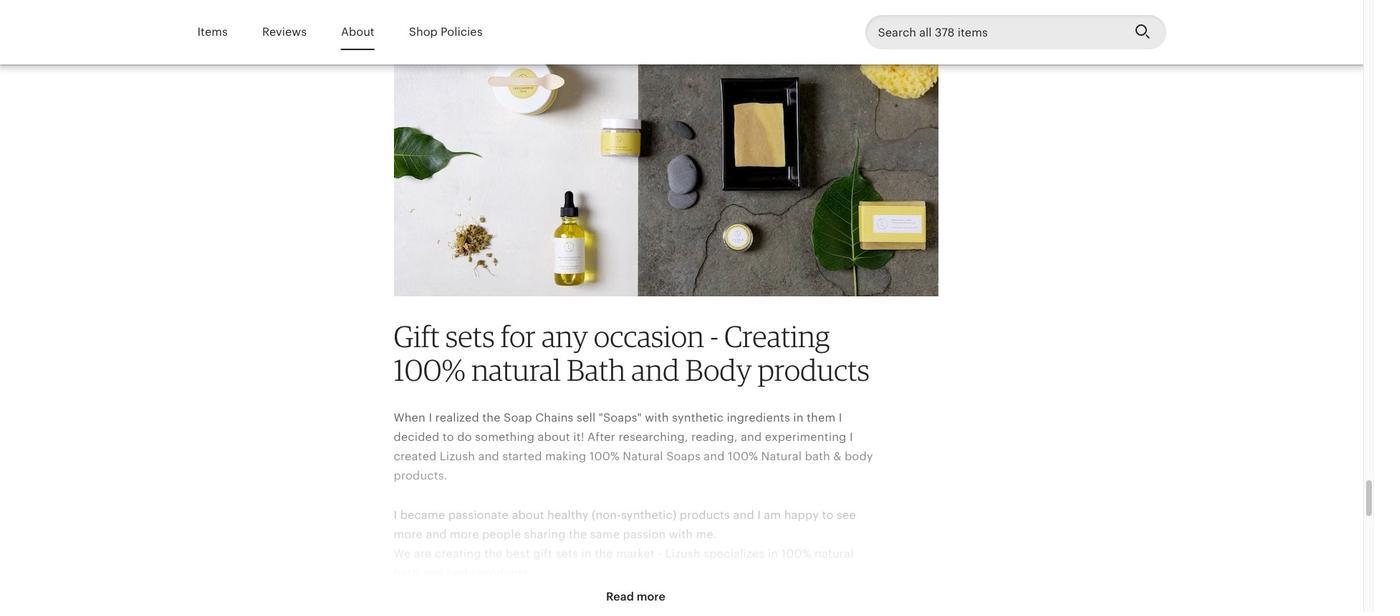 Task type: locate. For each thing, give the bounding box(es) containing it.
decided
[[394, 430, 439, 444]]

100% down after
[[589, 450, 620, 464]]

0 horizontal spatial products.
[[394, 469, 447, 483]]

and down reading,
[[704, 450, 725, 464]]

with inside i became passionate about healthy (non-synthetic) products and i am happy to see more and more people sharing the same passion with me. we are creating the best gift sets in the market - lizush specializes in 100% natural bath and body products.
[[669, 528, 693, 541]]

experimenting
[[765, 430, 846, 444]]

about inside when i realized the soap chains sell  "soaps" with synthetic ingredients in them i decided to do something about it! after researching, reading, and experimenting i created lizush and started making 100% natural soaps and 100% natural bath & body products.
[[538, 430, 570, 444]]

reviews
[[262, 25, 307, 39]]

0 vertical spatial -
[[710, 319, 719, 355]]

0 horizontal spatial more
[[394, 528, 423, 541]]

to
[[443, 430, 454, 444], [822, 508, 833, 522]]

100% inside i became passionate about healthy (non-synthetic) products and i am happy to see more and more people sharing the same passion with me. we are creating the best gift sets in the market - lizush specializes in 100% natural bath and body products.
[[781, 547, 811, 561]]

it!
[[573, 430, 584, 444]]

to left see
[[822, 508, 833, 522]]

natural down see
[[815, 547, 854, 561]]

100%
[[394, 352, 466, 388], [589, 450, 620, 464], [728, 450, 758, 464], [781, 547, 811, 561]]

1 horizontal spatial lizush
[[665, 547, 700, 561]]

- right market
[[658, 547, 662, 561]]

policies
[[441, 25, 482, 39]]

0 horizontal spatial bath
[[394, 567, 419, 580]]

read
[[606, 590, 634, 604]]

sets right gift
[[556, 547, 578, 561]]

0 vertical spatial natural
[[471, 352, 561, 388]]

the up something at the left of page
[[482, 411, 501, 425]]

me.
[[696, 528, 717, 541]]

body right &
[[845, 450, 873, 464]]

"soaps"
[[599, 411, 642, 425]]

body
[[685, 352, 752, 388]]

in down same
[[581, 547, 592, 561]]

1 horizontal spatial products
[[758, 352, 870, 388]]

something
[[475, 430, 535, 444]]

for
[[501, 319, 536, 355]]

0 vertical spatial lizush
[[440, 450, 475, 464]]

the down healthy
[[569, 528, 587, 541]]

- left creating
[[710, 319, 719, 355]]

about up "sharing"
[[512, 508, 544, 522]]

with up researching,
[[645, 411, 669, 425]]

and
[[631, 352, 679, 388], [741, 430, 762, 444], [478, 450, 499, 464], [704, 450, 725, 464], [733, 508, 754, 522], [426, 528, 447, 541], [422, 567, 443, 580]]

in
[[793, 411, 804, 425], [581, 547, 592, 561], [768, 547, 778, 561]]

in right specializes
[[768, 547, 778, 561]]

synthetic)
[[621, 508, 677, 522]]

the down people
[[484, 547, 503, 561]]

2 horizontal spatial more
[[637, 590, 665, 604]]

creating
[[435, 547, 481, 561]]

1 horizontal spatial natural
[[815, 547, 854, 561]]

1 vertical spatial about
[[512, 508, 544, 522]]

0 vertical spatial to
[[443, 430, 454, 444]]

bath
[[805, 450, 830, 464], [394, 567, 419, 580]]

2 natural from the left
[[761, 450, 802, 464]]

bath left &
[[805, 450, 830, 464]]

sets
[[445, 319, 495, 355], [556, 547, 578, 561]]

ingredients
[[727, 411, 790, 425]]

sets left for
[[445, 319, 495, 355]]

i left "became"
[[394, 508, 397, 522]]

when
[[394, 411, 426, 425]]

0 vertical spatial about
[[538, 430, 570, 444]]

1 vertical spatial bath
[[394, 567, 419, 580]]

occasion
[[594, 319, 704, 355]]

products.
[[394, 469, 447, 483], [478, 567, 532, 580]]

1 vertical spatial products.
[[478, 567, 532, 580]]

0 horizontal spatial body
[[446, 567, 475, 580]]

the inside when i realized the soap chains sell  "soaps" with synthetic ingredients in them i decided to do something about it! after researching, reading, and experimenting i created lizush and started making 100% natural soaps and 100% natural bath & body products.
[[482, 411, 501, 425]]

1 vertical spatial products
[[680, 508, 730, 522]]

1 vertical spatial body
[[446, 567, 475, 580]]

body down the creating
[[446, 567, 475, 580]]

in up experimenting
[[793, 411, 804, 425]]

products up them at the right of page
[[758, 352, 870, 388]]

body
[[845, 450, 873, 464], [446, 567, 475, 580]]

lizush
[[440, 450, 475, 464], [665, 547, 700, 561]]

to inside i became passionate about healthy (non-synthetic) products and i am happy to see more and more people sharing the same passion with me. we are creating the best gift sets in the market - lizush specializes in 100% natural bath and body products.
[[822, 508, 833, 522]]

to left do
[[443, 430, 454, 444]]

with
[[645, 411, 669, 425], [669, 528, 693, 541]]

1 natural from the left
[[623, 450, 663, 464]]

products inside gift sets for any occasion -  creating 100% natural bath and body products
[[758, 352, 870, 388]]

products inside i became passionate about healthy (non-synthetic) products and i am happy to see more and more people sharing the same passion with me. we are creating the best gift sets in the market - lizush specializes in 100% natural bath and body products.
[[680, 508, 730, 522]]

natural down experimenting
[[761, 450, 802, 464]]

products. down best
[[478, 567, 532, 580]]

2 horizontal spatial in
[[793, 411, 804, 425]]

more
[[394, 528, 423, 541], [450, 528, 479, 541], [637, 590, 665, 604]]

people
[[482, 528, 521, 541]]

0 horizontal spatial in
[[581, 547, 592, 561]]

synthetic
[[672, 411, 724, 425]]

0 horizontal spatial natural
[[471, 352, 561, 388]]

1 horizontal spatial body
[[845, 450, 873, 464]]

to inside when i realized the soap chains sell  "soaps" with synthetic ingredients in them i decided to do something about it! after researching, reading, and experimenting i created lizush and started making 100% natural soaps and 100% natural bath & body products.
[[443, 430, 454, 444]]

- inside i became passionate about healthy (non-synthetic) products and i am happy to see more and more people sharing the same passion with me. we are creating the best gift sets in the market - lizush specializes in 100% natural bath and body products.
[[658, 547, 662, 561]]

in inside when i realized the soap chains sell  "soaps" with synthetic ingredients in them i decided to do something about it! after researching, reading, and experimenting i created lizush and started making 100% natural soaps and 100% natural bath & body products.
[[793, 411, 804, 425]]

0 horizontal spatial products
[[680, 508, 730, 522]]

0 horizontal spatial sets
[[445, 319, 495, 355]]

i left the am
[[757, 508, 761, 522]]

and up are
[[426, 528, 447, 541]]

1 horizontal spatial sets
[[556, 547, 578, 561]]

1 horizontal spatial products.
[[478, 567, 532, 580]]

100% inside gift sets for any occasion -  creating 100% natural bath and body products
[[394, 352, 466, 388]]

products up me.
[[680, 508, 730, 522]]

body inside i became passionate about healthy (non-synthetic) products and i am happy to see more and more people sharing the same passion with me. we are creating the best gift sets in the market - lizush specializes in 100% natural bath and body products.
[[446, 567, 475, 580]]

0 horizontal spatial lizush
[[440, 450, 475, 464]]

shop policies link
[[409, 16, 482, 49]]

about link
[[341, 16, 374, 49]]

0 horizontal spatial -
[[658, 547, 662, 561]]

1 horizontal spatial bath
[[805, 450, 830, 464]]

lizush down do
[[440, 450, 475, 464]]

the down same
[[595, 547, 613, 561]]

1 horizontal spatial to
[[822, 508, 833, 522]]

about inside i became passionate about healthy (non-synthetic) products and i am happy to see more and more people sharing the same passion with me. we are creating the best gift sets in the market - lizush specializes in 100% natural bath and body products.
[[512, 508, 544, 522]]

i right "when"
[[429, 411, 432, 425]]

about
[[341, 25, 374, 39]]

and left the am
[[733, 508, 754, 522]]

passionate
[[448, 508, 509, 522]]

reading,
[[691, 430, 738, 444]]

100% up "when"
[[394, 352, 466, 388]]

0 horizontal spatial natural
[[623, 450, 663, 464]]

more up the creating
[[450, 528, 479, 541]]

-
[[710, 319, 719, 355], [658, 547, 662, 561]]

about
[[538, 430, 570, 444], [512, 508, 544, 522]]

shop
[[409, 25, 438, 39]]

1 vertical spatial to
[[822, 508, 833, 522]]

0 vertical spatial products.
[[394, 469, 447, 483]]

best
[[506, 547, 530, 561]]

0 vertical spatial with
[[645, 411, 669, 425]]

products. inside i became passionate about healthy (non-synthetic) products and i am happy to see more and more people sharing the same passion with me. we are creating the best gift sets in the market - lizush specializes in 100% natural bath and body products.
[[478, 567, 532, 580]]

items link
[[197, 16, 228, 49]]

1 vertical spatial with
[[669, 528, 693, 541]]

and right bath
[[631, 352, 679, 388]]

products. inside when i realized the soap chains sell  "soaps" with synthetic ingredients in them i decided to do something about it! after researching, reading, and experimenting i created lizush and started making 100% natural soaps and 100% natural bath & body products.
[[394, 469, 447, 483]]

100% down reading,
[[728, 450, 758, 464]]

natural
[[471, 352, 561, 388], [815, 547, 854, 561]]

1 horizontal spatial -
[[710, 319, 719, 355]]

created
[[394, 450, 437, 464]]

products. down created
[[394, 469, 447, 483]]

with left me.
[[669, 528, 693, 541]]

natural up soap
[[471, 352, 561, 388]]

1 vertical spatial sets
[[556, 547, 578, 561]]

1 vertical spatial -
[[658, 547, 662, 561]]

same
[[590, 528, 620, 541]]

soaps
[[666, 450, 701, 464]]

products
[[758, 352, 870, 388], [680, 508, 730, 522]]

about down chains
[[538, 430, 570, 444]]

lizush inside when i realized the soap chains sell  "soaps" with synthetic ingredients in them i decided to do something about it! after researching, reading, and experimenting i created lizush and started making 100% natural soaps and 100% natural bath & body products.
[[440, 450, 475, 464]]

100% down happy in the right of the page
[[781, 547, 811, 561]]

bath inside when i realized the soap chains sell  "soaps" with synthetic ingredients in them i decided to do something about it! after researching, reading, and experimenting i created lizush and started making 100% natural soaps and 100% natural bath & body products.
[[805, 450, 830, 464]]

1 horizontal spatial natural
[[761, 450, 802, 464]]

0 vertical spatial bath
[[805, 450, 830, 464]]

more up the we
[[394, 528, 423, 541]]

bath down the we
[[394, 567, 419, 580]]

1 horizontal spatial more
[[450, 528, 479, 541]]

any
[[541, 319, 588, 355]]

natural
[[623, 450, 663, 464], [761, 450, 802, 464]]

(non-
[[592, 508, 621, 522]]

when i realized the soap chains sell  "soaps" with synthetic ingredients in them i decided to do something about it! after researching, reading, and experimenting i created lizush and started making 100% natural soaps and 100% natural bath & body products.
[[394, 411, 873, 483]]

i
[[429, 411, 432, 425], [839, 411, 842, 425], [850, 430, 853, 444], [394, 508, 397, 522], [757, 508, 761, 522]]

0 vertical spatial products
[[758, 352, 870, 388]]

them
[[807, 411, 836, 425]]

lizush down me.
[[665, 547, 700, 561]]

0 horizontal spatial to
[[443, 430, 454, 444]]

more right read
[[637, 590, 665, 604]]

natural down researching,
[[623, 450, 663, 464]]

1 vertical spatial natural
[[815, 547, 854, 561]]

realized
[[435, 411, 479, 425]]

reviews link
[[262, 16, 307, 49]]

i right experimenting
[[850, 430, 853, 444]]

0 vertical spatial sets
[[445, 319, 495, 355]]

0 vertical spatial body
[[845, 450, 873, 464]]

1 vertical spatial lizush
[[665, 547, 700, 561]]

the
[[482, 411, 501, 425], [569, 528, 587, 541], [484, 547, 503, 561], [595, 547, 613, 561]]



Task type: describe. For each thing, give the bounding box(es) containing it.
specializes
[[704, 547, 765, 561]]

making
[[545, 450, 586, 464]]

became
[[400, 508, 445, 522]]

i right them at the right of page
[[839, 411, 842, 425]]

items
[[197, 25, 228, 39]]

sets inside gift sets for any occasion -  creating 100% natural bath and body products
[[445, 319, 495, 355]]

body inside when i realized the soap chains sell  "soaps" with synthetic ingredients in them i decided to do something about it! after researching, reading, and experimenting i created lizush and started making 100% natural soaps and 100% natural bath & body products.
[[845, 450, 873, 464]]

and down are
[[422, 567, 443, 580]]

we
[[394, 547, 411, 561]]

1 horizontal spatial in
[[768, 547, 778, 561]]

bath inside i became passionate about healthy (non-synthetic) products and i am happy to see more and more people sharing the same passion with me. we are creating the best gift sets in the market - lizush specializes in 100% natural bath and body products.
[[394, 567, 419, 580]]

and down something at the left of page
[[478, 450, 499, 464]]

lizush inside i became passionate about healthy (non-synthetic) products and i am happy to see more and more people sharing the same passion with me. we are creating the best gift sets in the market - lizush specializes in 100% natural bath and body products.
[[665, 547, 700, 561]]

natural inside gift sets for any occasion -  creating 100% natural bath and body products
[[471, 352, 561, 388]]

with inside when i realized the soap chains sell  "soaps" with synthetic ingredients in them i decided to do something about it! after researching, reading, and experimenting i created lizush and started making 100% natural soaps and 100% natural bath & body products.
[[645, 411, 669, 425]]

gift sets for any occasion -  creating 100% natural bath and body products
[[394, 319, 870, 388]]

started
[[502, 450, 542, 464]]

more inside dropdown button
[[637, 590, 665, 604]]

read more button
[[593, 580, 678, 613]]

see
[[837, 508, 856, 522]]

- inside gift sets for any occasion -  creating 100% natural bath and body products
[[710, 319, 719, 355]]

chains
[[535, 411, 574, 425]]

and inside gift sets for any occasion -  creating 100% natural bath and body products
[[631, 352, 679, 388]]

gift
[[394, 319, 440, 355]]

market
[[616, 547, 655, 561]]

soap
[[504, 411, 532, 425]]

87,905
[[197, 25, 261, 48]]

2013
[[287, 25, 333, 48]]

gift
[[533, 547, 552, 561]]

after
[[587, 430, 615, 444]]

passion
[[623, 528, 666, 541]]

sets inside i became passionate about healthy (non-synthetic) products and i am happy to see more and more people sharing the same passion with me. we are creating the best gift sets in the market - lizush specializes in 100% natural bath and body products.
[[556, 547, 578, 561]]

sharing
[[524, 528, 566, 541]]

read more
[[606, 590, 665, 604]]

creating
[[724, 319, 830, 355]]

researching,
[[618, 430, 688, 444]]

i became passionate about healthy (non-synthetic) products and i am happy to see more and more people sharing the same passion with me. we are creating the best gift sets in the market - lizush specializes in 100% natural bath and body products.
[[394, 508, 856, 580]]

shop policies
[[409, 25, 482, 39]]

do
[[457, 430, 472, 444]]

bath
[[567, 352, 626, 388]]

are
[[414, 547, 432, 561]]

&
[[833, 450, 841, 464]]

Search all 378 items text field
[[865, 15, 1123, 49]]

sell
[[577, 411, 596, 425]]

healthy
[[547, 508, 588, 522]]

and down ingredients
[[741, 430, 762, 444]]

happy
[[784, 508, 819, 522]]

natural inside i became passionate about healthy (non-synthetic) products and i am happy to see more and more people sharing the same passion with me. we are creating the best gift sets in the market - lizush specializes in 100% natural bath and body products.
[[815, 547, 854, 561]]

am
[[764, 508, 781, 522]]



Task type: vqa. For each thing, say whether or not it's contained in the screenshot.
More
yes



